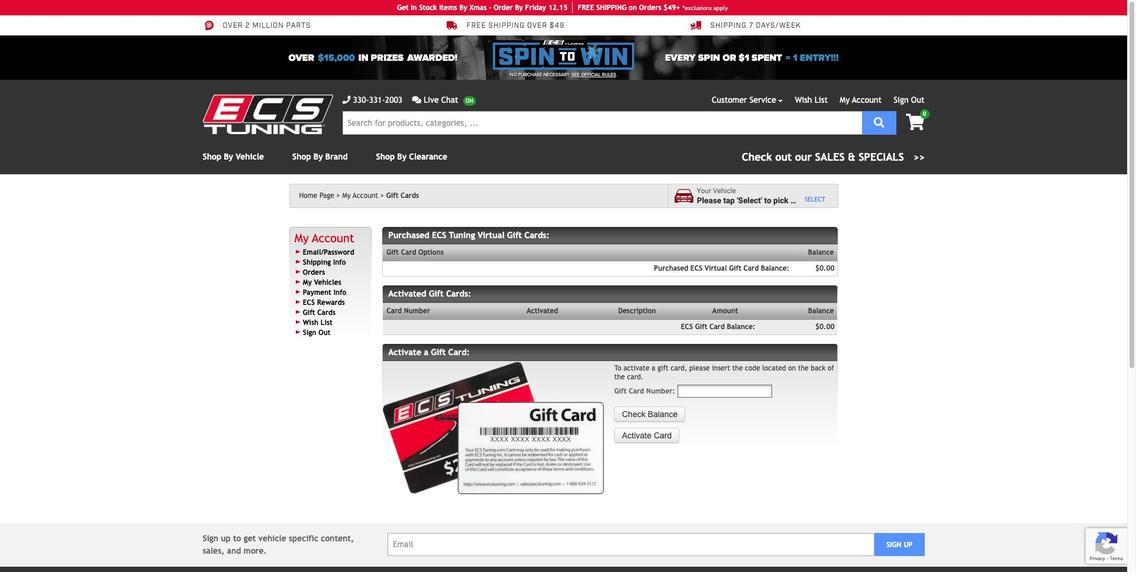 Task type: describe. For each thing, give the bounding box(es) containing it.
$1
[[739, 52, 749, 64]]

payment info link
[[303, 289, 346, 297]]

description
[[618, 307, 656, 315]]

home page link
[[299, 192, 340, 200]]

card,
[[671, 365, 687, 373]]

card inside to activate a gift card, please insert the code located on the back of the card. gift card number:
[[629, 388, 644, 396]]

7
[[749, 21, 754, 30]]

shipping inside my account email/password shipping info orders my vehicles payment info ecs rewards gift cards wish list sign out
[[303, 259, 331, 267]]

0 vertical spatial orders
[[639, 4, 662, 12]]

content,
[[321, 534, 354, 544]]

sign up button
[[875, 534, 925, 557]]

get
[[397, 4, 409, 12]]

activate card
[[622, 431, 672, 441]]

home
[[299, 192, 317, 200]]

please
[[690, 365, 710, 373]]

code
[[745, 365, 760, 373]]

gift right 'tuning' on the left top
[[507, 230, 522, 240]]

up for sign up
[[904, 541, 913, 550]]

my vehicles link
[[303, 279, 341, 287]]

by for shop by brand
[[314, 152, 323, 162]]

ping
[[611, 4, 627, 12]]

email/password
[[303, 248, 354, 257]]

check balance button
[[614, 407, 686, 423]]

service
[[750, 95, 776, 105]]

purchased ecs tuning virtual gift cards:
[[388, 230, 550, 240]]

sign for sign up
[[887, 541, 902, 550]]

by left xmas
[[459, 4, 467, 12]]

over 2 million parts link
[[203, 20, 311, 31]]

specific
[[289, 534, 318, 544]]

activate a gift card:
[[388, 347, 470, 357]]

orders link
[[303, 269, 325, 277]]

ecs inside my account email/password shipping info orders my vehicles payment info ecs rewards gift cards wish list sign out
[[303, 299, 315, 307]]

account for list
[[852, 95, 882, 105]]

of
[[828, 365, 834, 373]]

2 $0.00 from the top
[[816, 323, 835, 331]]

search image
[[874, 117, 885, 128]]

my account for wish list
[[840, 95, 882, 105]]

check
[[622, 410, 646, 420]]

in
[[358, 52, 369, 64]]

in
[[411, 4, 417, 12]]

shop for shop by brand
[[292, 152, 311, 162]]

my down orders link
[[303, 279, 312, 287]]

please
[[697, 196, 722, 205]]

0 horizontal spatial on
[[629, 4, 637, 12]]

0 horizontal spatial the
[[614, 373, 625, 382]]

necessary.
[[544, 72, 571, 78]]

rewards
[[317, 299, 345, 307]]

balance inside button
[[648, 410, 678, 420]]

over for over $15,000 in prizes
[[289, 52, 314, 64]]

0 vertical spatial out
[[911, 95, 925, 105]]

purchase
[[518, 72, 542, 78]]

gift inside to activate a gift card, please insert the code located on the back of the card. gift card number:
[[614, 388, 627, 396]]

vehicle inside sign up to get vehicle specific content, sales, and more.
[[258, 534, 286, 544]]

activate for activate card
[[622, 431, 652, 441]]

my right wish list
[[840, 95, 850, 105]]

to inside your vehicle please tap 'select' to pick a vehicle
[[764, 196, 772, 205]]

ship
[[596, 4, 611, 12]]

330-331-2003 link
[[342, 94, 403, 107]]

gift card options
[[387, 249, 444, 257]]

sales
[[815, 151, 845, 163]]

options
[[418, 249, 444, 257]]

card inside button
[[654, 431, 672, 441]]

=
[[786, 52, 791, 64]]

list inside my account email/password shipping info orders my vehicles payment info ecs rewards gift cards wish list sign out
[[321, 319, 333, 327]]

your vehicle please tap 'select' to pick a vehicle
[[697, 187, 823, 205]]

sign up to get vehicle specific content, sales, and more.
[[203, 534, 354, 556]]

card number
[[387, 307, 430, 315]]

activate card button
[[614, 428, 680, 444]]

friday
[[525, 4, 546, 12]]

'select'
[[737, 196, 762, 205]]

12.15
[[548, 4, 568, 12]]

shipping 7 days/week link
[[690, 20, 801, 31]]

and
[[227, 547, 241, 556]]

1 horizontal spatial the
[[732, 365, 743, 373]]

.
[[616, 72, 617, 78]]

to
[[614, 365, 622, 373]]

insert
[[712, 365, 730, 373]]

account for page
[[353, 192, 378, 200]]

clearance
[[409, 152, 447, 162]]

spent
[[752, 52, 782, 64]]

customer
[[712, 95, 747, 105]]

0 vertical spatial info
[[333, 259, 346, 267]]

1 vertical spatial virtual
[[705, 265, 727, 273]]

purchased for purchased ecs virtual gift card balance:
[[654, 265, 688, 273]]

or
[[723, 52, 736, 64]]

2003
[[385, 95, 403, 105]]

out inside my account email/password shipping info orders my vehicles payment info ecs rewards gift cards wish list sign out
[[319, 329, 331, 337]]

orders inside my account email/password shipping info orders my vehicles payment info ecs rewards gift cards wish list sign out
[[303, 269, 325, 277]]

more.
[[244, 547, 267, 556]]

cards inside my account email/password shipping info orders my vehicles payment info ecs rewards gift cards wish list sign out
[[317, 309, 336, 317]]

sign for sign up to get vehicle specific content, sales, and more.
[[203, 534, 218, 544]]

gift inside my account email/password shipping info orders my vehicles payment info ecs rewards gift cards wish list sign out
[[303, 309, 315, 317]]

prizes
[[371, 52, 404, 64]]

*exclusions
[[683, 4, 712, 11]]

$49+
[[664, 4, 680, 12]]

phone image
[[342, 96, 351, 104]]

0 horizontal spatial sign out link
[[303, 329, 331, 337]]

330-331-2003
[[353, 95, 403, 105]]

located
[[762, 365, 786, 373]]

my account for home page
[[342, 192, 378, 200]]

see
[[572, 72, 580, 78]]

1 vertical spatial cards:
[[446, 289, 471, 299]]

1 horizontal spatial cards:
[[525, 230, 550, 240]]

brand
[[325, 152, 348, 162]]

check balance
[[622, 410, 678, 420]]

every spin or $1 spent = 1 entry!!!
[[665, 52, 839, 64]]

spin
[[698, 52, 720, 64]]

Search text field
[[342, 111, 862, 135]]

order
[[494, 4, 513, 12]]

shop by vehicle link
[[203, 152, 264, 162]]

sign up
[[887, 541, 913, 550]]

ecs tuning image
[[203, 95, 333, 134]]

by for shop by vehicle
[[224, 152, 233, 162]]

0 vertical spatial balance
[[808, 249, 834, 257]]

over 2 million parts
[[223, 21, 311, 30]]

shop by vehicle
[[203, 152, 264, 162]]

wish inside my account email/password shipping info orders my vehicles payment info ecs rewards gift cards wish list sign out
[[303, 319, 319, 327]]

page
[[320, 192, 334, 200]]



Task type: locate. For each thing, give the bounding box(es) containing it.
my account link
[[840, 95, 882, 105], [342, 192, 384, 200], [295, 231, 354, 245]]

sign inside sign up to get vehicle specific content, sales, and more.
[[203, 534, 218, 544]]

gift up number
[[429, 289, 444, 299]]

a
[[791, 196, 795, 205], [424, 347, 428, 357], [652, 365, 656, 373]]

cards down ecs rewards "link"
[[317, 309, 336, 317]]

0 horizontal spatial activated
[[388, 289, 426, 299]]

up inside sign up to get vehicle specific content, sales, and more.
[[221, 534, 231, 544]]

wish right "service"
[[795, 95, 812, 105]]

vehicle right pick
[[797, 196, 823, 205]]

1 horizontal spatial shipping
[[711, 21, 747, 30]]

gift
[[658, 365, 669, 373]]

by
[[459, 4, 467, 12], [515, 4, 523, 12], [224, 152, 233, 162], [314, 152, 323, 162], [397, 152, 407, 162]]

1 vertical spatial account
[[353, 192, 378, 200]]

activate inside button
[[622, 431, 652, 441]]

gift cards link
[[303, 309, 336, 317]]

apply
[[714, 4, 728, 11]]

0 horizontal spatial my account
[[342, 192, 378, 200]]

1 horizontal spatial to
[[764, 196, 772, 205]]

0 horizontal spatial out
[[319, 329, 331, 337]]

wish list link down gift cards link
[[303, 319, 333, 327]]

by down ecs tuning "image"
[[224, 152, 233, 162]]

up
[[221, 534, 231, 544], [904, 541, 913, 550]]

select link
[[805, 196, 826, 204]]

home page
[[299, 192, 334, 200]]

sign
[[894, 95, 909, 105], [303, 329, 316, 337], [203, 534, 218, 544], [887, 541, 902, 550]]

comments image
[[412, 96, 421, 104]]

1 horizontal spatial a
[[652, 365, 656, 373]]

purchased ecs virtual gift card balance:
[[654, 265, 790, 273]]

1 vertical spatial vehicle
[[258, 534, 286, 544]]

0 vertical spatial wish
[[795, 95, 812, 105]]

activated gift cards:
[[388, 289, 471, 299]]

free ship ping on orders $49+ *exclusions apply
[[578, 4, 728, 12]]

shipping
[[711, 21, 747, 30], [303, 259, 331, 267]]

0 vertical spatial purchased
[[388, 230, 430, 240]]

1 vertical spatial out
[[319, 329, 331, 337]]

wish list link down entry!!!
[[795, 95, 828, 105]]

purchased up gift card options
[[388, 230, 430, 240]]

1 vertical spatial my account link
[[342, 192, 384, 200]]

0 horizontal spatial balance:
[[727, 323, 756, 331]]

my
[[840, 95, 850, 105], [342, 192, 351, 200], [295, 231, 309, 245], [303, 279, 312, 287]]

on
[[629, 4, 637, 12], [788, 365, 796, 373]]

1 vertical spatial shipping
[[303, 259, 331, 267]]

ecs tuning 'spin to win' contest logo image
[[493, 40, 634, 70]]

1 horizontal spatial balance:
[[761, 265, 790, 273]]

account inside my account email/password shipping info orders my vehicles payment info ecs rewards gift cards wish list sign out
[[312, 231, 354, 245]]

&
[[848, 151, 856, 163]]

2 horizontal spatial the
[[798, 365, 809, 373]]

shipping up orders link
[[303, 259, 331, 267]]

0 vertical spatial activated
[[388, 289, 426, 299]]

my account right page
[[342, 192, 378, 200]]

0 horizontal spatial wish
[[303, 319, 319, 327]]

vehicle inside your vehicle please tap 'select' to pick a vehicle
[[713, 187, 736, 195]]

sales,
[[203, 547, 225, 556]]

list down gift cards link
[[321, 319, 333, 327]]

0 horizontal spatial shop
[[203, 152, 221, 162]]

1 vertical spatial to
[[233, 534, 241, 544]]

over for over 2 million parts
[[223, 21, 243, 30]]

2 vertical spatial account
[[312, 231, 354, 245]]

1 horizontal spatial out
[[911, 95, 925, 105]]

select
[[805, 196, 826, 203]]

1 vertical spatial wish list link
[[303, 319, 333, 327]]

out down gift cards link
[[319, 329, 331, 337]]

shop by brand
[[292, 152, 348, 162]]

0 horizontal spatial over
[[223, 21, 243, 30]]

331-
[[369, 95, 385, 105]]

balance down the select link
[[808, 249, 834, 257]]

over left 2
[[223, 21, 243, 30]]

sales & specials
[[815, 151, 904, 163]]

info
[[333, 259, 346, 267], [334, 289, 346, 297]]

sign for sign out
[[894, 95, 909, 105]]

*exclusions apply link
[[683, 3, 728, 12]]

0 horizontal spatial vehicle
[[258, 534, 286, 544]]

email/password link
[[303, 248, 354, 257]]

0 horizontal spatial wish list link
[[303, 319, 333, 327]]

the left back
[[798, 365, 809, 373]]

by left clearance in the top of the page
[[397, 152, 407, 162]]

1 horizontal spatial virtual
[[705, 265, 727, 273]]

customer service button
[[712, 94, 783, 107]]

0 vertical spatial cards
[[401, 192, 419, 200]]

1 vertical spatial list
[[321, 319, 333, 327]]

tuning
[[449, 230, 475, 240]]

0 horizontal spatial shipping
[[303, 259, 331, 267]]

out up 0 on the top right
[[911, 95, 925, 105]]

gift left options
[[387, 249, 399, 257]]

purchased up description
[[654, 265, 688, 273]]

ecs gift card balance:
[[681, 323, 760, 331]]

1 horizontal spatial up
[[904, 541, 913, 550]]

0 vertical spatial $0.00
[[816, 265, 835, 273]]

cards:
[[525, 230, 550, 240], [446, 289, 471, 299]]

2 vertical spatial my account link
[[295, 231, 354, 245]]

get
[[244, 534, 256, 544]]

0 vertical spatial a
[[791, 196, 795, 205]]

1 vertical spatial activate
[[622, 431, 652, 441]]

1 horizontal spatial cards
[[401, 192, 419, 200]]

1 vertical spatial vehicle
[[713, 187, 736, 195]]

cards
[[401, 192, 419, 200], [317, 309, 336, 317]]

-
[[489, 4, 492, 12]]

3 shop from the left
[[376, 152, 395, 162]]

my account link right page
[[342, 192, 384, 200]]

0 horizontal spatial list
[[321, 319, 333, 327]]

days/week
[[756, 21, 801, 30]]

up inside 'button'
[[904, 541, 913, 550]]

the down to
[[614, 373, 625, 382]]

0 vertical spatial activate
[[388, 347, 421, 357]]

my up email/password link
[[295, 231, 309, 245]]

shop by clearance link
[[376, 152, 447, 162]]

0 vertical spatial over
[[223, 21, 243, 30]]

1 horizontal spatial over
[[289, 52, 314, 64]]

0 vertical spatial shipping
[[711, 21, 747, 30]]

sign out link down gift cards link
[[303, 329, 331, 337]]

wish down gift cards link
[[303, 319, 319, 327]]

chat
[[441, 95, 458, 105]]

to
[[764, 196, 772, 205], [233, 534, 241, 544]]

0 vertical spatial my account link
[[840, 95, 882, 105]]

2 vertical spatial balance
[[648, 410, 678, 420]]

0 vertical spatial list
[[815, 95, 828, 105]]

2 horizontal spatial a
[[791, 196, 795, 205]]

purchased for purchased ecs tuning virtual gift cards:
[[388, 230, 430, 240]]

$49
[[550, 21, 565, 30]]

1 horizontal spatial wish
[[795, 95, 812, 105]]

1 vertical spatial purchased
[[654, 265, 688, 273]]

virtual right 'tuning' on the left top
[[478, 230, 505, 240]]

the left 'code'
[[732, 365, 743, 373]]

a left gift
[[652, 365, 656, 373]]

shop for shop by clearance
[[376, 152, 395, 162]]

1 vertical spatial on
[[788, 365, 796, 373]]

2 vertical spatial a
[[652, 365, 656, 373]]

live chat link
[[412, 94, 476, 107]]

1 shop from the left
[[203, 152, 221, 162]]

up for sign up to get vehicle specific content, sales, and more.
[[221, 534, 231, 544]]

number
[[404, 307, 430, 315]]

number:
[[646, 388, 675, 396]]

info up rewards
[[334, 289, 346, 297]]

over $15,000 in prizes
[[289, 52, 404, 64]]

1 horizontal spatial list
[[815, 95, 828, 105]]

vehicle down ecs tuning "image"
[[236, 152, 264, 162]]

my account link for home page
[[342, 192, 384, 200]]

free shipping over $49
[[467, 21, 565, 30]]

a inside your vehicle please tap 'select' to pick a vehicle
[[791, 196, 795, 205]]

customer service
[[712, 95, 776, 105]]

sign out link
[[894, 95, 925, 105], [303, 329, 331, 337]]

1 vertical spatial info
[[334, 289, 346, 297]]

1 vertical spatial my account
[[342, 192, 378, 200]]

vehicle up more.
[[258, 534, 286, 544]]

to left get
[[233, 534, 241, 544]]

account up search image
[[852, 95, 882, 105]]

free shipping over $49 link
[[447, 20, 565, 31]]

my account email/password shipping info orders my vehicles payment info ecs rewards gift cards wish list sign out
[[295, 231, 354, 337]]

1 vertical spatial cards
[[317, 309, 336, 317]]

balance up back
[[808, 307, 834, 315]]

2
[[245, 21, 250, 30]]

account up email/password link
[[312, 231, 354, 245]]

by left the brand
[[314, 152, 323, 162]]

gift up the please
[[695, 323, 708, 331]]

1 vertical spatial sign out link
[[303, 329, 331, 337]]

to left pick
[[764, 196, 772, 205]]

0 horizontal spatial to
[[233, 534, 241, 544]]

a right pick
[[791, 196, 795, 205]]

shop for shop by vehicle
[[203, 152, 221, 162]]

card.
[[627, 373, 644, 382]]

activated for activated gift cards:
[[388, 289, 426, 299]]

0 horizontal spatial cards
[[317, 309, 336, 317]]

0 horizontal spatial a
[[424, 347, 428, 357]]

0 horizontal spatial activate
[[388, 347, 421, 357]]

gift left card:
[[431, 347, 446, 357]]

gift down shop by clearance
[[386, 192, 399, 200]]

1 $0.00 from the top
[[816, 265, 835, 273]]

to activate a gift card, please insert the code located on the back of the card. gift card number:
[[614, 365, 834, 396]]

shopping cart image
[[906, 114, 925, 131]]

balance:
[[761, 265, 790, 273], [727, 323, 756, 331]]

sign out
[[894, 95, 925, 105]]

list down entry!!!
[[815, 95, 828, 105]]

on right ping
[[629, 4, 637, 12]]

sign inside 'button'
[[887, 541, 902, 550]]

cards down shop by clearance
[[401, 192, 419, 200]]

parts
[[286, 21, 311, 30]]

0 horizontal spatial purchased
[[388, 230, 430, 240]]

balance down number:
[[648, 410, 678, 420]]

my account link for wish list
[[840, 95, 882, 105]]

1 vertical spatial over
[[289, 52, 314, 64]]

tap
[[723, 196, 735, 205]]

1 horizontal spatial activated
[[527, 307, 558, 315]]

account left gift cards in the top left of the page
[[353, 192, 378, 200]]

2 shop from the left
[[292, 152, 311, 162]]

your
[[697, 187, 711, 195]]

xmas
[[470, 4, 487, 12]]

amount
[[712, 307, 738, 315]]

0 horizontal spatial cards:
[[446, 289, 471, 299]]

a inside to activate a gift card, please insert the code located on the back of the card. gift card number:
[[652, 365, 656, 373]]

a left card:
[[424, 347, 428, 357]]

ecs
[[432, 230, 446, 240], [691, 265, 703, 273], [303, 299, 315, 307], [681, 323, 693, 331]]

by right order
[[515, 4, 523, 12]]

1 horizontal spatial shop
[[292, 152, 311, 162]]

my right page
[[342, 192, 351, 200]]

1 vertical spatial a
[[424, 347, 428, 357]]

orders left $49+
[[639, 4, 662, 12]]

virtual up amount
[[705, 265, 727, 273]]

by for shop by clearance
[[397, 152, 407, 162]]

1 horizontal spatial my account
[[840, 95, 882, 105]]

activate
[[624, 365, 650, 373]]

activate down check
[[622, 431, 652, 441]]

orders up my vehicles link
[[303, 269, 325, 277]]

1 vertical spatial balance
[[808, 307, 834, 315]]

0 horizontal spatial vehicle
[[236, 152, 264, 162]]

1 vertical spatial orders
[[303, 269, 325, 277]]

0 vertical spatial balance:
[[761, 265, 790, 273]]

items
[[439, 4, 457, 12]]

1 horizontal spatial on
[[788, 365, 796, 373]]

gift down ecs rewards "link"
[[303, 309, 315, 317]]

my account
[[840, 95, 882, 105], [342, 192, 378, 200]]

1 horizontal spatial purchased
[[654, 265, 688, 273]]

0 link
[[897, 109, 929, 132]]

0 vertical spatial cards:
[[525, 230, 550, 240]]

activated for activated
[[527, 307, 558, 315]]

0 vertical spatial my account
[[840, 95, 882, 105]]

0 vertical spatial sign out link
[[894, 95, 925, 105]]

1 horizontal spatial orders
[[639, 4, 662, 12]]

vehicle
[[797, 196, 823, 205], [258, 534, 286, 544]]

see official rules link
[[572, 72, 616, 79]]

over down parts at the left
[[289, 52, 314, 64]]

$15,000
[[318, 52, 355, 64]]

0 horizontal spatial orders
[[303, 269, 325, 277]]

my account link up email/password link
[[295, 231, 354, 245]]

rules
[[602, 72, 616, 78]]

0 horizontal spatial virtual
[[478, 230, 505, 240]]

1 horizontal spatial activate
[[622, 431, 652, 441]]

1 horizontal spatial sign out link
[[894, 95, 925, 105]]

sign inside my account email/password shipping info orders my vehicles payment info ecs rewards gift cards wish list sign out
[[303, 329, 316, 337]]

vehicle up tap
[[713, 187, 736, 195]]

shipping
[[489, 21, 525, 30]]

Gift Card Number: text field
[[677, 385, 772, 398]]

1 vertical spatial balance:
[[727, 323, 756, 331]]

0 vertical spatial wish list link
[[795, 95, 828, 105]]

0 vertical spatial vehicle
[[236, 152, 264, 162]]

activate down 'card number'
[[388, 347, 421, 357]]

330-
[[353, 95, 369, 105]]

vehicle inside your vehicle please tap 'select' to pick a vehicle
[[797, 196, 823, 205]]

on right located
[[788, 365, 796, 373]]

on inside to activate a gift card, please insert the code located on the back of the card. gift card number:
[[788, 365, 796, 373]]

gift up amount
[[729, 265, 742, 273]]

shop
[[203, 152, 221, 162], [292, 152, 311, 162], [376, 152, 395, 162]]

gift down to
[[614, 388, 627, 396]]

activate for activate a gift card:
[[388, 347, 421, 357]]

live
[[424, 95, 439, 105]]

ecs rewards link
[[303, 299, 345, 307]]

payment
[[303, 289, 331, 297]]

shipping down apply
[[711, 21, 747, 30]]

1 horizontal spatial vehicle
[[713, 187, 736, 195]]

1 horizontal spatial wish list link
[[795, 95, 828, 105]]

shop by brand link
[[292, 152, 348, 162]]

my account up search image
[[840, 95, 882, 105]]

get in stock items by xmas - order by friday 12.15
[[397, 4, 568, 12]]

1 vertical spatial $0.00
[[816, 323, 835, 331]]

my account link up search image
[[840, 95, 882, 105]]

2 horizontal spatial shop
[[376, 152, 395, 162]]

over
[[223, 21, 243, 30], [289, 52, 314, 64]]

sign out link up 0 on the top right
[[894, 95, 925, 105]]

shipping 7 days/week
[[711, 21, 801, 30]]

list
[[815, 95, 828, 105], [321, 319, 333, 327]]

Email email field
[[388, 534, 875, 557]]

1 horizontal spatial vehicle
[[797, 196, 823, 205]]

0 vertical spatial virtual
[[478, 230, 505, 240]]

to inside sign up to get vehicle specific content, sales, and more.
[[233, 534, 241, 544]]

0 vertical spatial vehicle
[[797, 196, 823, 205]]

wish
[[795, 95, 812, 105], [303, 319, 319, 327]]

info down email/password link
[[333, 259, 346, 267]]



Task type: vqa. For each thing, say whether or not it's contained in the screenshot.
the sign within the SIGN UP TO GET VEHICLE SPECIFIC CONTENT, SALES, AND MORE.
yes



